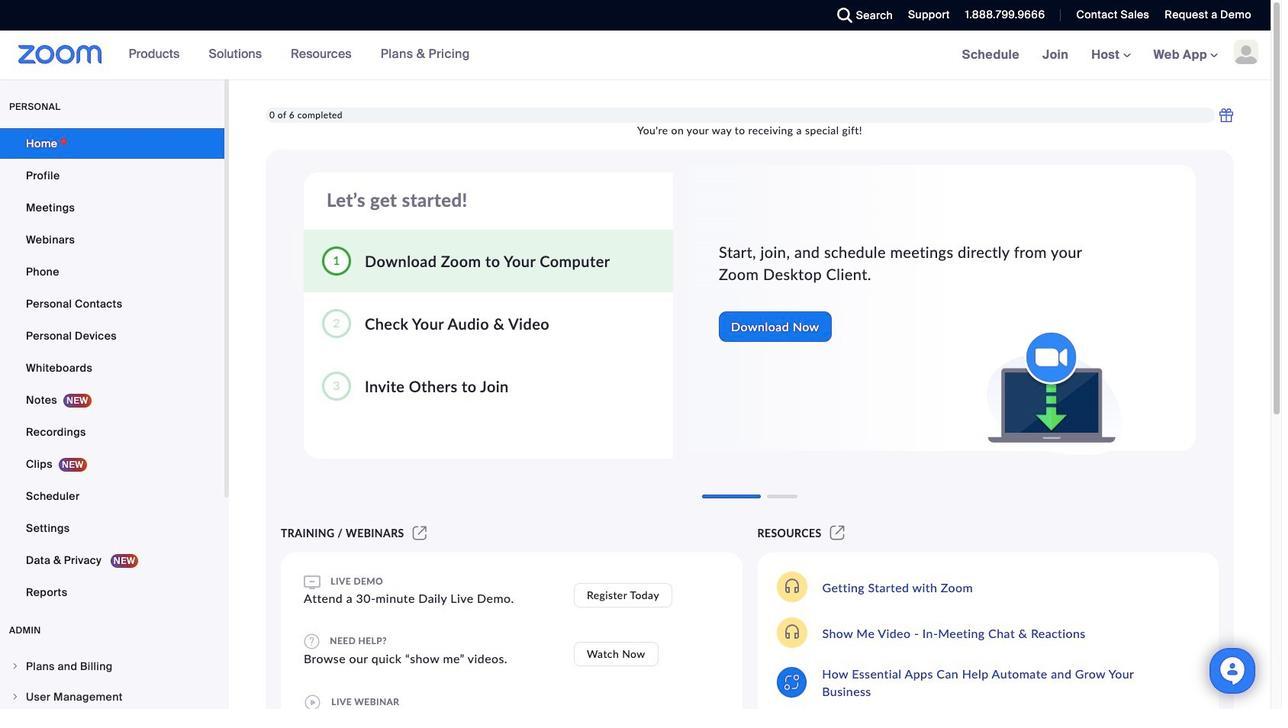 Task type: vqa. For each thing, say whether or not it's contained in the screenshot.
zoom logo
yes



Task type: locate. For each thing, give the bounding box(es) containing it.
menu item
[[0, 652, 224, 681], [0, 683, 224, 709]]

window new image
[[411, 527, 429, 540], [828, 527, 847, 540]]

right image
[[11, 692, 20, 702]]

1 menu item from the top
[[0, 652, 224, 681]]

2 window new image from the left
[[828, 527, 847, 540]]

0 horizontal spatial window new image
[[411, 527, 429, 540]]

0 vertical spatial menu item
[[0, 652, 224, 681]]

1 horizontal spatial window new image
[[828, 527, 847, 540]]

zoom logo image
[[18, 45, 102, 64]]

meetings navigation
[[951, 31, 1271, 80]]

personal menu menu
[[0, 128, 224, 609]]

1 vertical spatial menu item
[[0, 683, 224, 709]]

banner
[[0, 31, 1271, 80]]



Task type: describe. For each thing, give the bounding box(es) containing it.
2 menu item from the top
[[0, 683, 224, 709]]

admin menu menu
[[0, 652, 224, 709]]

1 window new image from the left
[[411, 527, 429, 540]]

right image
[[11, 662, 20, 671]]

product information navigation
[[102, 31, 482, 79]]

profile picture image
[[1235, 40, 1259, 64]]



